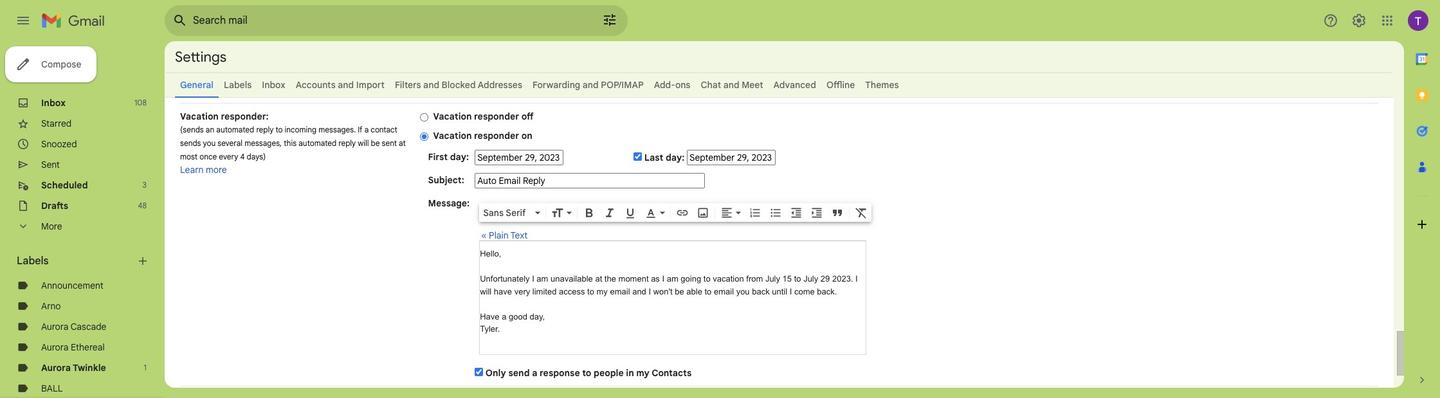 Task type: vqa. For each thing, say whether or not it's contained in the screenshot.
the Learn more 'LINK'
yes



Task type: locate. For each thing, give the bounding box(es) containing it.
Subject text field
[[475, 173, 705, 188]]

responder
[[474, 111, 519, 122], [474, 130, 519, 142]]

you down from
[[736, 287, 750, 296]]

0 horizontal spatial will
[[358, 138, 369, 148]]

0 horizontal spatial day:
[[450, 151, 469, 163]]

you inside vacation responder: (sends an automated reply to incoming messages. if a contact sends you several messages, this automated reply will be sent at most once every 4 days) learn more
[[203, 138, 216, 148]]

0 vertical spatial at
[[399, 138, 406, 148]]

0 vertical spatial will
[[358, 138, 369, 148]]

1 horizontal spatial july
[[804, 274, 818, 284]]

1 vertical spatial be
[[675, 287, 684, 296]]

vacation responder: (sends an automated reply to incoming messages. if a contact sends you several messages, this automated reply will be sent at most once every 4 days) learn more
[[180, 111, 406, 176]]

0 vertical spatial aurora
[[41, 321, 68, 333]]

0 vertical spatial labels
[[224, 79, 252, 91]]

unfortunately i am unavailable at the moment as i am going to vacation from july 15 to july 29 2023. i will have very limited access to my email and i won't be able to email you back until i come back.
[[480, 274, 858, 296]]

1 vertical spatial my
[[636, 367, 650, 379]]

reply
[[256, 125, 274, 134], [339, 138, 356, 148]]

july up come
[[804, 274, 818, 284]]

at inside unfortunately i am unavailable at the moment as i am going to vacation from july 15 to july 29 2023. i will have very limited access to my email and i won't be able to email you back until i come back.
[[595, 274, 602, 284]]

1 email from the left
[[610, 287, 630, 296]]

to left the people
[[582, 367, 592, 379]]

remove formatting ‪(⌘\)‬ image
[[855, 206, 868, 219]]

reply up the messages,
[[256, 125, 274, 134]]

day: for first day:
[[450, 151, 469, 163]]

0 horizontal spatial at
[[399, 138, 406, 148]]

indent less ‪(⌘[)‬ image
[[790, 206, 803, 219]]

have a good day, tyler.
[[480, 312, 545, 334]]

add-ons link
[[654, 79, 691, 91]]

0 horizontal spatial labels
[[17, 255, 49, 268]]

forwarding and pop/imap
[[533, 79, 644, 91]]

aurora up ball
[[41, 362, 71, 374]]

will inside vacation responder: (sends an automated reply to incoming messages. if a contact sends you several messages, this automated reply will be sent at most once every 4 days) learn more
[[358, 138, 369, 148]]

tab list
[[1404, 41, 1440, 352]]

responder for on
[[474, 130, 519, 142]]

chat and meet
[[701, 79, 763, 91]]

add-
[[654, 79, 675, 91]]

be left sent
[[371, 138, 380, 148]]

0 vertical spatial you
[[203, 138, 216, 148]]

pop/imap
[[601, 79, 644, 91]]

inbox for inbox 'link' in the labels navigation
[[41, 97, 66, 109]]

at right sent
[[399, 138, 406, 148]]

responder:
[[221, 111, 269, 122]]

have
[[494, 287, 512, 296]]

inbox link up the starred link
[[41, 97, 66, 109]]

1 vertical spatial inbox
[[41, 97, 66, 109]]

and
[[338, 79, 354, 91], [423, 79, 439, 91], [583, 79, 599, 91], [724, 79, 740, 91], [632, 287, 646, 296]]

0 horizontal spatial a
[[365, 125, 369, 134]]

offline link
[[827, 79, 855, 91]]

inbox
[[262, 79, 285, 91], [41, 97, 66, 109]]

responder down vacation responder off
[[474, 130, 519, 142]]

aurora up the aurora twinkle
[[41, 342, 68, 353]]

1 vertical spatial inbox link
[[41, 97, 66, 109]]

am up won't
[[667, 274, 679, 284]]

automated up several
[[216, 125, 254, 134]]

insert image image
[[697, 206, 710, 219]]

day:
[[450, 151, 469, 163], [666, 152, 685, 163]]

1 vertical spatial will
[[480, 287, 492, 296]]

0 vertical spatial inbox link
[[262, 79, 285, 91]]

a inside vacation responder: (sends an automated reply to incoming messages. if a contact sends you several messages, this automated reply will be sent at most once every 4 days) learn more
[[365, 125, 369, 134]]

vacation inside vacation responder: (sends an automated reply to incoming messages. if a contact sends you several messages, this automated reply will be sent at most once every 4 days) learn more
[[180, 111, 219, 122]]

2 am from the left
[[667, 274, 679, 284]]

and right chat
[[724, 79, 740, 91]]

1 vertical spatial automated
[[299, 138, 337, 148]]

0 vertical spatial responder
[[474, 111, 519, 122]]

0 horizontal spatial am
[[537, 274, 548, 284]]

1 horizontal spatial inbox
[[262, 79, 285, 91]]

a right send
[[532, 367, 537, 379]]

july up until
[[765, 274, 780, 284]]

inbox link
[[262, 79, 285, 91], [41, 97, 66, 109]]

1 vertical spatial responder
[[474, 130, 519, 142]]

0 horizontal spatial you
[[203, 138, 216, 148]]

meet
[[742, 79, 763, 91]]

able
[[687, 287, 702, 296]]

compose
[[41, 59, 81, 70]]

email down vacation
[[714, 287, 734, 296]]

1 vertical spatial at
[[595, 274, 602, 284]]

1 aurora from the top
[[41, 321, 68, 333]]

1 horizontal spatial a
[[502, 312, 507, 321]]

access
[[559, 287, 585, 296]]

you
[[203, 138, 216, 148], [736, 287, 750, 296]]

1 responder from the top
[[474, 111, 519, 122]]

link ‪(⌘k)‬ image
[[676, 206, 689, 219]]

be left able
[[675, 287, 684, 296]]

a left good
[[502, 312, 507, 321]]

and left import
[[338, 79, 354, 91]]

2 horizontal spatial a
[[532, 367, 537, 379]]

numbered list ‪(⌘⇧7)‬ image
[[749, 206, 762, 219]]

responder up vacation responder on
[[474, 111, 519, 122]]

vacation for vacation responder on
[[433, 130, 472, 142]]

inbox inside labels navigation
[[41, 97, 66, 109]]

navigation
[[180, 387, 1379, 398]]

quote ‪(⌘⇧9)‬ image
[[831, 206, 844, 219]]

1 vertical spatial you
[[736, 287, 750, 296]]

2 vertical spatial a
[[532, 367, 537, 379]]

am up limited
[[537, 274, 548, 284]]

108
[[134, 98, 147, 107]]

forwarding
[[533, 79, 580, 91]]

a right if
[[365, 125, 369, 134]]

filters and blocked addresses link
[[395, 79, 522, 91]]

0 vertical spatial automated
[[216, 125, 254, 134]]

aurora for aurora twinkle
[[41, 362, 71, 374]]

15
[[783, 274, 792, 284]]

1 horizontal spatial at
[[595, 274, 602, 284]]

i left won't
[[649, 287, 651, 296]]

0 horizontal spatial email
[[610, 287, 630, 296]]

first
[[428, 151, 448, 163]]

0 horizontal spatial inbox
[[41, 97, 66, 109]]

aurora cascade link
[[41, 321, 106, 333]]

sans
[[483, 207, 504, 219]]

0 vertical spatial a
[[365, 125, 369, 134]]

inbox right labels link
[[262, 79, 285, 91]]

days)
[[247, 152, 266, 161]]

a
[[365, 125, 369, 134], [502, 312, 507, 321], [532, 367, 537, 379]]

2 aurora from the top
[[41, 342, 68, 353]]

my right in at the bottom left of the page
[[636, 367, 650, 379]]

vacation right vacation responder off option
[[433, 111, 472, 122]]

a inside have a good day, tyler.
[[502, 312, 507, 321]]

more button
[[0, 216, 154, 237]]

labels link
[[224, 79, 252, 91]]

messages,
[[245, 138, 282, 148]]

will down if
[[358, 138, 369, 148]]

vacation for vacation responder off
[[433, 111, 472, 122]]

general
[[180, 79, 214, 91]]

advanced link
[[774, 79, 816, 91]]

vacation for vacation responder: (sends an automated reply to incoming messages. if a contact sends you several messages, this automated reply will be sent at most once every 4 days) learn more
[[180, 111, 219, 122]]

vacation up first day:
[[433, 130, 472, 142]]

1 horizontal spatial reply
[[339, 138, 356, 148]]

1 horizontal spatial you
[[736, 287, 750, 296]]

serif
[[506, 207, 526, 219]]

4
[[240, 152, 245, 161]]

automated down incoming
[[299, 138, 337, 148]]

0 vertical spatial inbox
[[262, 79, 285, 91]]

and for forwarding
[[583, 79, 599, 91]]

addresses
[[478, 79, 522, 91]]

my inside unfortunately i am unavailable at the moment as i am going to vacation from july 15 to july 29 2023. i will have very limited access to my email and i won't be able to email you back until i come back.
[[597, 287, 608, 296]]

vacation responder on
[[433, 130, 533, 142]]

advanced
[[774, 79, 816, 91]]

compose button
[[5, 46, 97, 82]]

aurora down arno
[[41, 321, 68, 333]]

my down 'the'
[[597, 287, 608, 296]]

send
[[508, 367, 530, 379]]

you down an
[[203, 138, 216, 148]]

to inside vacation responder: (sends an automated reply to incoming messages. if a contact sends you several messages, this automated reply will be sent at most once every 4 days) learn more
[[276, 125, 283, 134]]

1 vertical spatial aurora
[[41, 342, 68, 353]]

email down 'the'
[[610, 287, 630, 296]]

message:
[[428, 197, 470, 209]]

labels navigation
[[0, 41, 165, 398]]

messages.
[[319, 125, 356, 134]]

advanced search options image
[[597, 7, 623, 33]]

will inside unfortunately i am unavailable at the moment as i am going to vacation from july 15 to july 29 2023. i will have very limited access to my email and i won't be able to email you back until i come back.
[[480, 287, 492, 296]]

be
[[371, 138, 380, 148], [675, 287, 684, 296]]

sans serif
[[483, 207, 526, 219]]

1 horizontal spatial will
[[480, 287, 492, 296]]

will left have at the bottom of page
[[480, 287, 492, 296]]

sent
[[382, 138, 397, 148]]

snoozed link
[[41, 138, 77, 150]]

first day:
[[428, 151, 469, 163]]

every
[[219, 152, 238, 161]]

0 horizontal spatial july
[[765, 274, 780, 284]]

to up the messages,
[[276, 125, 283, 134]]

learn more link
[[180, 164, 227, 176]]

1 horizontal spatial be
[[675, 287, 684, 296]]

and right filters
[[423, 79, 439, 91]]

and left pop/imap
[[583, 79, 599, 91]]

inbox link right labels link
[[262, 79, 285, 91]]

at left 'the'
[[595, 274, 602, 284]]

3 aurora from the top
[[41, 362, 71, 374]]

1
[[144, 363, 147, 372]]

0 vertical spatial be
[[371, 138, 380, 148]]

i right until
[[790, 287, 792, 296]]

ethereal
[[71, 342, 105, 353]]

1 horizontal spatial email
[[714, 287, 734, 296]]

labels down more at the bottom
[[17, 255, 49, 268]]

1 horizontal spatial am
[[667, 274, 679, 284]]

1 horizontal spatial day:
[[666, 152, 685, 163]]

1 horizontal spatial labels
[[224, 79, 252, 91]]

cascade
[[71, 321, 106, 333]]

2023.
[[832, 274, 853, 284]]

chat and meet link
[[701, 79, 763, 91]]

0 horizontal spatial my
[[597, 287, 608, 296]]

1 am from the left
[[537, 274, 548, 284]]

the
[[605, 274, 616, 284]]

2 responder from the top
[[474, 130, 519, 142]]

inbox up the starred link
[[41, 97, 66, 109]]

aurora cascade
[[41, 321, 106, 333]]

2 email from the left
[[714, 287, 734, 296]]

0 horizontal spatial be
[[371, 138, 380, 148]]

3
[[143, 180, 147, 190]]

day: right last
[[666, 152, 685, 163]]

to
[[276, 125, 283, 134], [704, 274, 711, 284], [794, 274, 801, 284], [587, 287, 594, 296], [705, 287, 712, 296], [582, 367, 592, 379]]

labels inside navigation
[[17, 255, 49, 268]]

in
[[626, 367, 634, 379]]

None search field
[[165, 5, 628, 36]]

0 horizontal spatial reply
[[256, 125, 274, 134]]

won't
[[653, 287, 673, 296]]

day: for last day:
[[666, 152, 685, 163]]

day: right the "first"
[[450, 151, 469, 163]]

1 vertical spatial reply
[[339, 138, 356, 148]]

general link
[[180, 79, 214, 91]]

labels up responder:
[[224, 79, 252, 91]]

Vacation responder text field
[[480, 248, 866, 348]]

0 horizontal spatial inbox link
[[41, 97, 66, 109]]

vacation up (sends on the top left
[[180, 111, 219, 122]]

and down moment
[[632, 287, 646, 296]]

0 horizontal spatial automated
[[216, 125, 254, 134]]

reply down messages.
[[339, 138, 356, 148]]

i
[[532, 274, 534, 284], [662, 274, 665, 284], [856, 274, 858, 284], [649, 287, 651, 296], [790, 287, 792, 296]]

vacation
[[180, 111, 219, 122], [433, 111, 472, 122], [433, 130, 472, 142]]

Last day: checkbox
[[634, 152, 642, 161]]

2 vertical spatial aurora
[[41, 362, 71, 374]]

1 vertical spatial a
[[502, 312, 507, 321]]

1 vertical spatial labels
[[17, 255, 49, 268]]

0 vertical spatial my
[[597, 287, 608, 296]]

unavailable
[[551, 274, 593, 284]]



Task type: describe. For each thing, give the bounding box(es) containing it.
29
[[821, 274, 830, 284]]

accounts and import
[[296, 79, 385, 91]]

you inside unfortunately i am unavailable at the moment as i am going to vacation from july 15 to july 29 2023. i will have very limited access to my email and i won't be able to email you back until i come back.
[[736, 287, 750, 296]]

aurora ethereal
[[41, 342, 105, 353]]

back.
[[817, 287, 837, 296]]

going
[[681, 274, 701, 284]]

this
[[284, 138, 297, 148]]

more
[[41, 221, 62, 232]]

search mail image
[[169, 9, 192, 32]]

labels for labels link
[[224, 79, 252, 91]]

offline
[[827, 79, 855, 91]]

an
[[206, 125, 214, 134]]

bulleted list ‪(⌘⇧8)‬ image
[[770, 206, 782, 219]]

inbox for inbox 'link' to the right
[[262, 79, 285, 91]]

0 vertical spatial reply
[[256, 125, 274, 134]]

italic ‪(⌘i)‬ image
[[604, 206, 616, 219]]

and for filters
[[423, 79, 439, 91]]

i up limited
[[532, 274, 534, 284]]

once
[[200, 152, 217, 161]]

from
[[746, 274, 763, 284]]

if
[[358, 125, 363, 134]]

be inside unfortunately i am unavailable at the moment as i am going to vacation from july 15 to july 29 2023. i will have very limited access to my email and i won't be able to email you back until i come back.
[[675, 287, 684, 296]]

accounts and import link
[[296, 79, 385, 91]]

labels heading
[[17, 255, 136, 268]]

starred
[[41, 118, 72, 129]]

1 horizontal spatial my
[[636, 367, 650, 379]]

learn
[[180, 164, 204, 176]]

only
[[486, 367, 506, 379]]

and for accounts
[[338, 79, 354, 91]]

at inside vacation responder: (sends an automated reply to incoming messages. if a contact sends you several messages, this automated reply will be sent at most once every 4 days) learn more
[[399, 138, 406, 148]]

inbox link inside labels navigation
[[41, 97, 66, 109]]

1 horizontal spatial automated
[[299, 138, 337, 148]]

moment
[[619, 274, 649, 284]]

back
[[752, 287, 770, 296]]

labels for labels heading
[[17, 255, 49, 268]]

starred link
[[41, 118, 72, 129]]

people
[[594, 367, 624, 379]]

48
[[138, 201, 147, 210]]

themes
[[865, 79, 899, 91]]

underline ‪(⌘u)‬ image
[[624, 207, 637, 220]]

1 july from the left
[[765, 274, 780, 284]]

to right 15
[[794, 274, 801, 284]]

Vacation responder on radio
[[420, 132, 428, 141]]

until
[[772, 287, 788, 296]]

settings
[[175, 48, 227, 65]]

come
[[794, 287, 815, 296]]

i right as
[[662, 274, 665, 284]]

aurora for aurora cascade
[[41, 321, 68, 333]]

1 horizontal spatial inbox link
[[262, 79, 285, 91]]

« plain text
[[481, 230, 528, 241]]

ons
[[675, 79, 691, 91]]

bold ‪(⌘b)‬ image
[[583, 206, 596, 219]]

arno
[[41, 300, 61, 312]]

only send a response to people in my contacts
[[486, 367, 692, 379]]

filters
[[395, 79, 421, 91]]

to right access at the left
[[587, 287, 594, 296]]

responder for off
[[474, 111, 519, 122]]

import
[[356, 79, 385, 91]]

day,
[[530, 312, 545, 321]]

chat
[[701, 79, 721, 91]]

gmail image
[[41, 8, 111, 33]]

response
[[540, 367, 580, 379]]

support image
[[1323, 13, 1339, 28]]

Only send a response to people in my Contacts checkbox
[[475, 368, 483, 376]]

to right able
[[705, 287, 712, 296]]

(sends
[[180, 125, 204, 134]]

snoozed
[[41, 138, 77, 150]]

scheduled link
[[41, 179, 88, 191]]

settings image
[[1352, 13, 1367, 28]]

contacts
[[652, 367, 692, 379]]

good
[[509, 312, 527, 321]]

last day:
[[644, 152, 685, 163]]

main menu image
[[15, 13, 31, 28]]

Search mail text field
[[193, 14, 566, 27]]

themes link
[[865, 79, 899, 91]]

twinkle
[[73, 362, 106, 374]]

hello,
[[480, 249, 501, 259]]

announcement
[[41, 280, 103, 291]]

and inside unfortunately i am unavailable at the moment as i am going to vacation from july 15 to july 29 2023. i will have very limited access to my email and i won't be able to email you back until i come back.
[[632, 287, 646, 296]]

unfortunately
[[480, 274, 530, 284]]

to right going
[[704, 274, 711, 284]]

formatting options toolbar
[[479, 203, 872, 222]]

scheduled
[[41, 179, 88, 191]]

vacation
[[713, 274, 744, 284]]

incoming
[[285, 125, 317, 134]]

be inside vacation responder: (sends an automated reply to incoming messages. if a contact sends you several messages, this automated reply will be sent at most once every 4 days) learn more
[[371, 138, 380, 148]]

2 july from the left
[[804, 274, 818, 284]]

off
[[522, 111, 534, 122]]

aurora ethereal link
[[41, 342, 105, 353]]

ball link
[[41, 383, 63, 394]]

sent
[[41, 159, 60, 170]]

aurora twinkle
[[41, 362, 106, 374]]

and for chat
[[724, 79, 740, 91]]

aurora for aurora ethereal
[[41, 342, 68, 353]]

vacation responder off
[[433, 111, 534, 122]]

accounts
[[296, 79, 336, 91]]

very
[[514, 287, 530, 296]]

sent link
[[41, 159, 60, 170]]

as
[[651, 274, 660, 284]]

most
[[180, 152, 198, 161]]

indent more ‪(⌘])‬ image
[[811, 206, 824, 219]]

sans serif option
[[481, 206, 533, 219]]

Last day: text field
[[687, 150, 776, 165]]

First day: text field
[[475, 150, 564, 165]]

sends
[[180, 138, 201, 148]]

aurora twinkle link
[[41, 362, 106, 374]]

last
[[644, 152, 663, 163]]

i right 2023.
[[856, 274, 858, 284]]

tyler.
[[480, 324, 500, 334]]

Vacation responder off radio
[[420, 112, 428, 122]]

add-ons
[[654, 79, 691, 91]]



